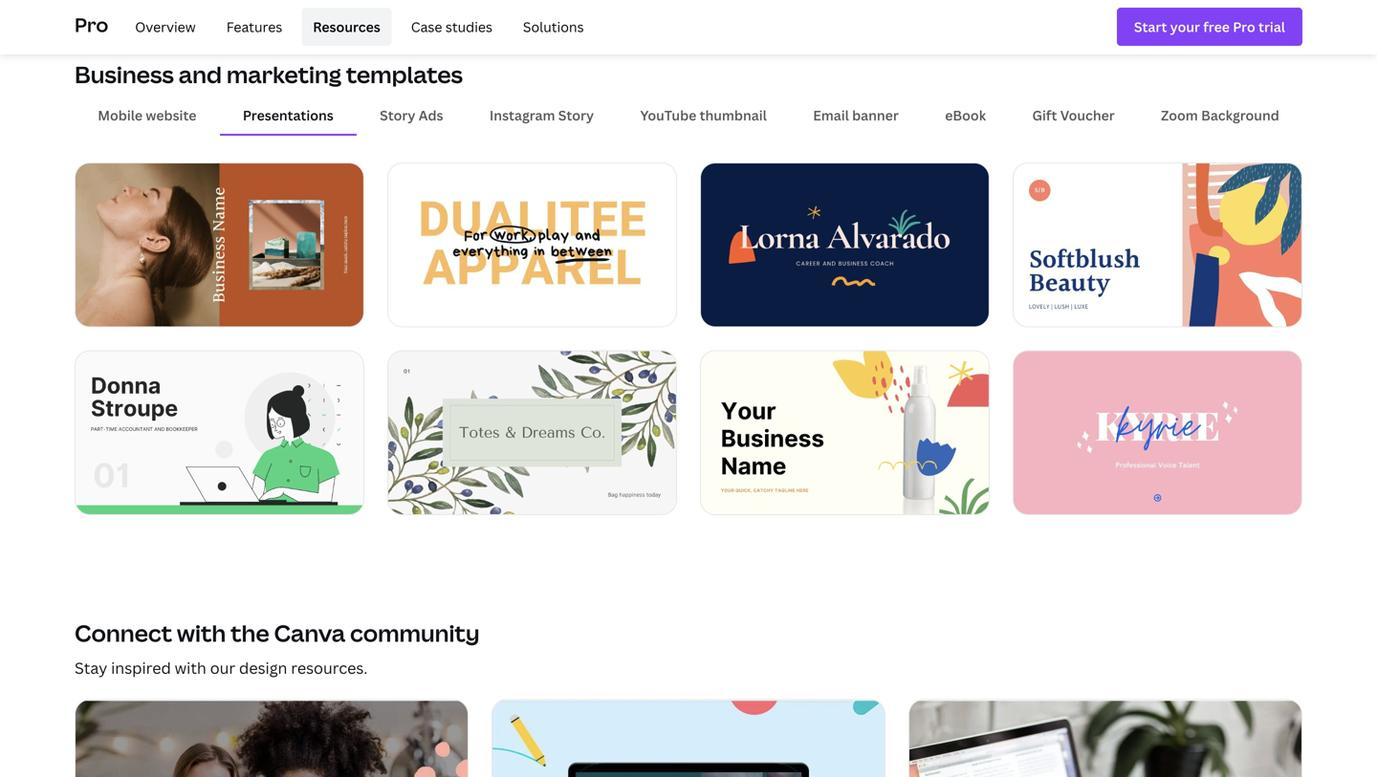 Task type: describe. For each thing, give the bounding box(es) containing it.
case studies link
[[400, 8, 504, 46]]

case studies
[[411, 18, 493, 36]]

presentations
[[243, 106, 334, 125]]

ads
[[419, 106, 443, 125]]

story inside 'button'
[[380, 106, 416, 125]]

overview
[[135, 18, 196, 36]]

connect
[[75, 618, 172, 649]]

overview link
[[124, 8, 207, 46]]

connect with the canva community stay inspired with our design resources.
[[75, 618, 480, 679]]

background
[[1202, 106, 1280, 125]]

and
[[179, 59, 222, 90]]

the
[[231, 618, 269, 649]]

community
[[350, 618, 480, 649]]

youtube thumbnail button
[[617, 97, 790, 134]]

story ads button
[[357, 97, 467, 134]]

design
[[239, 658, 287, 679]]

youtube thumbnail
[[641, 106, 767, 125]]

features link
[[215, 8, 294, 46]]

1 vertical spatial with
[[175, 658, 206, 679]]

menu bar inside pro element
[[116, 8, 596, 46]]

start your free pro trial image
[[1134, 16, 1286, 37]]

mobile
[[98, 106, 143, 125]]

instagram story
[[490, 106, 594, 125]]

0 vertical spatial with
[[177, 618, 226, 649]]

banner
[[853, 106, 899, 125]]

canva
[[274, 618, 345, 649]]

mobile website button
[[75, 97, 220, 134]]



Task type: locate. For each thing, give the bounding box(es) containing it.
gift voucher
[[1033, 106, 1115, 125]]

email
[[813, 106, 849, 125]]

story ads
[[380, 106, 443, 125]]

business
[[75, 59, 174, 90]]

0 horizontal spatial story
[[380, 106, 416, 125]]

email banner button
[[790, 97, 922, 134]]

with left our
[[175, 658, 206, 679]]

zoom background button
[[1138, 97, 1303, 134]]

case
[[411, 18, 442, 36]]

marketing
[[227, 59, 342, 90]]

story inside button
[[559, 106, 594, 125]]

instagram
[[490, 106, 555, 125]]

solutions
[[523, 18, 584, 36]]

zoom
[[1162, 106, 1199, 125]]

zoom background
[[1162, 106, 1280, 125]]

1 story from the left
[[380, 106, 416, 125]]

with
[[177, 618, 226, 649], [175, 658, 206, 679]]

menu bar
[[116, 8, 596, 46]]

website
[[146, 106, 197, 125]]

youtube
[[641, 106, 697, 125]]

menu bar containing overview
[[116, 8, 596, 46]]

thumbnail
[[700, 106, 767, 125]]

mobile website
[[98, 106, 197, 125]]

inspired
[[111, 658, 171, 679]]

with up our
[[177, 618, 226, 649]]

features
[[226, 18, 282, 36]]

presentations button
[[220, 97, 357, 134]]

ebook button
[[922, 97, 1010, 134]]

email banner
[[813, 106, 899, 125]]

story
[[380, 106, 416, 125], [559, 106, 594, 125]]

solutions link
[[512, 8, 596, 46]]

pro element
[[75, 0, 1303, 54]]

story right instagram
[[559, 106, 594, 125]]

gift voucher button
[[1010, 97, 1138, 134]]

studies
[[446, 18, 493, 36]]

2 story from the left
[[559, 106, 594, 125]]

instagram story button
[[467, 97, 617, 134]]

our
[[210, 658, 235, 679]]

resources link
[[302, 8, 392, 46]]

pro
[[75, 11, 108, 38]]

story left the ads
[[380, 106, 416, 125]]

gift
[[1033, 106, 1058, 125]]

stay
[[75, 658, 107, 679]]

templates
[[346, 59, 463, 90]]

resources
[[313, 18, 380, 36]]

voucher
[[1061, 106, 1115, 125]]

resources.
[[291, 658, 368, 679]]

ebook
[[945, 106, 986, 125]]

1 horizontal spatial story
[[559, 106, 594, 125]]

business and marketing templates
[[75, 59, 463, 90]]



Task type: vqa. For each thing, say whether or not it's contained in the screenshot.
EBOOK
yes



